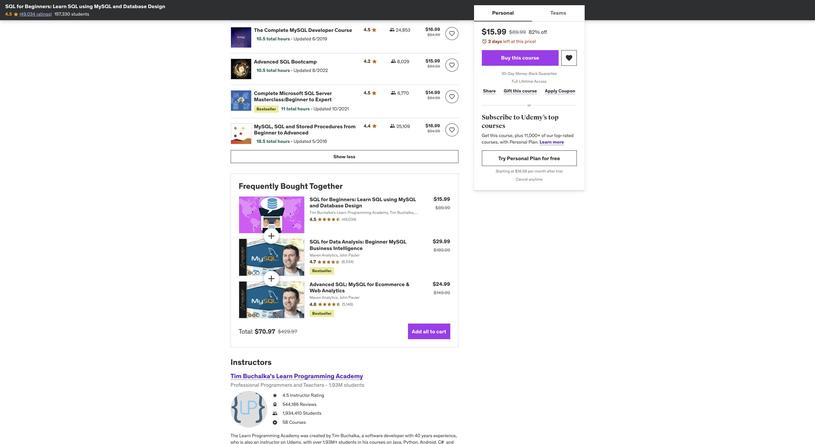 Task type: vqa. For each thing, say whether or not it's contained in the screenshot.


Task type: describe. For each thing, give the bounding box(es) containing it.
5148 reviews element
[[342, 302, 354, 307]]

sql for data analysis: beginner mysql business intelligence link
[[310, 239, 407, 251]]

get this course, plus 11,000+ of our top-rated courses, with personal plan.
[[482, 133, 574, 145]]

per
[[529, 169, 534, 174]]

157,330
[[54, 11, 70, 17]]

try
[[499, 155, 506, 162]]

0 vertical spatial complete
[[265, 27, 289, 33]]

together
[[310, 181, 343, 191]]

this for get
[[491, 133, 498, 139]]

top-
[[555, 133, 564, 139]]

buchalka, inside the sql for beginners: learn sql using mysql and database design tim buchalka's learn programming academy, tim buchalka, jean-paul roberts
[[398, 210, 415, 215]]

for for sql for beginners: learn sql using mysql and database design
[[17, 3, 24, 9]]

$94.99 for advanced sql bootcamp
[[428, 64, 441, 69]]

xsmall image for 4.5 instructor rating
[[272, 393, 278, 399]]

544,186 reviews
[[283, 402, 317, 407]]

buchalka, inside the learn programming academy was created by tim buchalka, a software developer with 40 years experience, who is also an instructor on udemy, with over 1.93m+ students in his courses on java, python, android, c#  an
[[341, 433, 361, 439]]

complete microsoft sql server masterclass:beginner to expert link
[[254, 90, 356, 103]]

total for advanced
[[267, 68, 277, 73]]

udemy,
[[287, 439, 302, 444]]

subscribe
[[482, 113, 513, 121]]

john for analytics
[[340, 295, 348, 300]]

30-
[[502, 71, 508, 76]]

mysql,
[[254, 123, 273, 130]]

access
[[535, 79, 547, 84]]

buy this course button
[[482, 50, 559, 66]]

over
[[313, 439, 322, 444]]

academy inside the learn programming academy was created by tim buchalka, a software developer with 40 years experience, who is also an instructor on udemy, with over 1.93m+ students in his courses on java, python, android, c#  an
[[281, 433, 300, 439]]

and for tim buchalka's learn programming academy professional programmers and teachers - 1.93m students
[[294, 382, 302, 388]]

left
[[504, 38, 510, 44]]

4.5 up 544,186
[[283, 393, 289, 398]]

2 vertical spatial personal
[[507, 155, 529, 162]]

58 courses
[[283, 420, 306, 425]]

tim buchalka's learn programming academy image
[[231, 391, 267, 428]]

developer
[[384, 433, 404, 439]]

advanced sql bootcamp
[[254, 58, 317, 65]]

$89.99 for $15.99 $89.99
[[436, 205, 451, 211]]

starting at $16.58 per month after trial cancel anytime
[[496, 169, 563, 182]]

sql:
[[336, 281, 348, 288]]

by
[[326, 433, 331, 439]]

to inside complete microsoft sql server masterclass:beginner to expert
[[309, 96, 314, 103]]

$14.99
[[426, 90, 441, 96]]

sql for beginners: learn sql using mysql and database design tim buchalka's learn programming academy, tim buchalka, jean-paul roberts
[[310, 196, 416, 221]]

also
[[245, 439, 253, 444]]

sql for data analysis: beginner mysql business intelligence maven analytics, john pauler
[[310, 239, 407, 258]]

buchalka's inside the sql for beginners: learn sql using mysql and database design tim buchalka's learn programming academy, tim buchalka, jean-paul roberts
[[317, 210, 336, 215]]

starting
[[496, 169, 510, 174]]

the for the learn programming academy was created by tim buchalka, a software developer with 40 years experience, who is also an instructor on udemy, with over 1.93m+ students in his courses on java, python, android, c#  an
[[231, 433, 238, 439]]

or
[[528, 103, 532, 108]]

top
[[549, 113, 559, 121]]

2 vertical spatial xsmall image
[[272, 411, 278, 417]]

10.5 for the
[[257, 36, 266, 42]]

try personal plan for free link
[[482, 151, 577, 166]]

$15.99 for $15.99 $89.99 82% off
[[482, 27, 507, 37]]

18.5 total hours
[[257, 139, 290, 144]]

this for buy
[[512, 54, 522, 61]]

beginners: for sql for beginners: learn sql using mysql and database design
[[25, 3, 52, 9]]

more
[[553, 139, 565, 145]]

who
[[231, 439, 239, 444]]

xsmall image for 24,853
[[390, 27, 395, 32]]

$15.99 for $15.99 $89.99
[[434, 196, 451, 202]]

personal inside button
[[493, 10, 514, 16]]

back
[[529, 71, 538, 76]]

gift
[[504, 88, 512, 94]]

courses,
[[482, 139, 499, 145]]

4.2
[[364, 58, 371, 64]]

for for sql for beginners: learn sql using mysql and database design tim buchalka's learn programming academy, tim buchalka, jean-paul roberts
[[321, 196, 328, 203]]

cancel
[[516, 177, 528, 182]]

hours for and
[[278, 139, 290, 144]]

programming inside the learn programming academy was created by tim buchalka, a software developer with 40 years experience, who is also an instructor on udemy, with over 1.93m+ students in his courses on java, python, android, c#  an
[[252, 433, 280, 439]]

updated for bootcamp
[[294, 68, 311, 73]]

and for sql for beginners: learn sql using mysql and database design tim buchalka's learn programming academy, tim buchalka, jean-paul roberts
[[310, 202, 319, 209]]

-
[[326, 382, 328, 388]]

buchalka's inside the 'tim buchalka's learn programming academy professional programmers and teachers - 1.93m students'
[[243, 372, 275, 380]]

$189.99
[[434, 247, 451, 253]]

(49,034
[[20, 11, 35, 17]]

tim inside the learn programming academy was created by tim buchalka, a software developer with 40 years experience, who is also an instructor on udemy, with over 1.93m+ students in his courses on java, python, android, c#  an
[[332, 433, 340, 439]]

$16.99 for the complete mysql developer course
[[426, 26, 441, 32]]

to inside button
[[430, 328, 436, 335]]

analytics, for analytics
[[322, 295, 339, 300]]

sql for beginners: learn sql using mysql and database design
[[5, 3, 165, 9]]

updated for mysql
[[294, 36, 311, 42]]

courses inside subscribe to udemy's top courses
[[482, 122, 506, 130]]

bootcamp
[[291, 58, 317, 65]]

mysql inside advanced sql: mysql for ecommerce & web analytics maven analytics, john pauler
[[349, 281, 366, 288]]

xsmall image for advanced sql bootcamp
[[391, 59, 396, 64]]

and inside mysql, sql and stored procedures from beginner to advanced
[[286, 123, 295, 130]]

wishlist image for advanced sql bootcamp
[[449, 62, 456, 68]]

roberts
[[328, 216, 342, 221]]

advanced sql: mysql for ecommerce & web analytics maven analytics, john pauler
[[310, 281, 410, 300]]

11,000+
[[525, 133, 541, 139]]

xsmall image for 544,186 reviews
[[272, 402, 278, 408]]

advanced for advanced sql: mysql for ecommerce & web analytics maven analytics, john pauler
[[310, 281, 335, 288]]

day
[[508, 71, 515, 76]]

(8,534)
[[342, 259, 354, 264]]

$84.99 for mysql, sql and stored procedures from beginner to advanced
[[428, 129, 441, 134]]

10.5 total hours for sql
[[257, 68, 290, 73]]

reviews
[[300, 402, 317, 407]]

mysql inside the sql for beginners: learn sql using mysql and database design tim buchalka's learn programming academy, tim buchalka, jean-paul roberts
[[399, 196, 416, 203]]

price!
[[525, 38, 537, 44]]

courses
[[289, 420, 306, 425]]

tim right academy, on the top of page
[[390, 210, 397, 215]]

to inside mysql, sql and stored procedures from beginner to advanced
[[278, 129, 283, 136]]

tab list containing personal
[[474, 5, 585, 21]]

apply coupon
[[546, 88, 576, 94]]

total right 11
[[287, 106, 297, 112]]

academy inside the 'tim buchalka's learn programming academy professional programmers and teachers - 1.93m students'
[[336, 372, 363, 380]]

plan
[[530, 155, 541, 162]]

total for the
[[267, 36, 277, 42]]

1,934,410
[[283, 411, 302, 416]]

course
[[335, 27, 352, 33]]

maven for business
[[310, 253, 321, 258]]

teachers
[[304, 382, 325, 388]]

frequently
[[239, 181, 279, 191]]

off
[[542, 29, 548, 35]]

gift this course link
[[503, 84, 539, 97]]

students inside the learn programming academy was created by tim buchalka, a software developer with 40 years experience, who is also an instructor on udemy, with over 1.93m+ students in his courses on java, python, android, c#  an
[[339, 439, 357, 444]]

learn inside the learn programming academy was created by tim buchalka, a software developer with 40 years experience, who is also an instructor on udemy, with over 1.93m+ students in his courses on java, python, android, c#  an
[[239, 433, 251, 439]]

and for sql for beginners: learn sql using mysql and database design
[[113, 3, 122, 9]]

share button
[[482, 84, 498, 97]]

bestseller for advanced
[[313, 311, 332, 316]]

microsoft
[[280, 90, 304, 97]]

personal button
[[474, 5, 533, 21]]

show less button
[[231, 150, 459, 163]]

total for mysql,
[[267, 139, 277, 144]]

analytics
[[322, 287, 345, 294]]

updated 10/2021
[[314, 106, 349, 112]]

$15.99 $89.99 82% off
[[482, 27, 548, 37]]

academy,
[[373, 210, 389, 215]]

the complete mysql developer course
[[254, 27, 352, 33]]

6,770
[[398, 90, 409, 96]]

hours down complete microsoft sql server masterclass:beginner to expert link
[[298, 106, 310, 112]]

using for sql for beginners: learn sql using mysql and database design
[[79, 3, 93, 9]]

using for sql for beginners: learn sql using mysql and database design tim buchalka's learn programming academy, tim buchalka, jean-paul roberts
[[384, 196, 398, 203]]

beginner inside mysql, sql and stored procedures from beginner to advanced
[[254, 129, 277, 136]]

software
[[365, 433, 383, 439]]

pauler for analytics
[[349, 295, 360, 300]]

82%
[[529, 29, 540, 35]]

$29.99 $189.99
[[433, 238, 451, 253]]

$89.99 for $15.99 $89.99 82% off
[[510, 29, 527, 35]]

$16.99 $84.99 for mysql, sql and stored procedures from beginner to advanced
[[426, 123, 441, 134]]

at inside starting at $16.58 per month after trial cancel anytime
[[511, 169, 515, 174]]

0 vertical spatial students
[[71, 11, 89, 17]]

$149.99
[[434, 290, 451, 296]]

days
[[493, 38, 503, 44]]

(5,148)
[[342, 302, 354, 307]]

teams
[[551, 10, 567, 16]]

try personal plan for free
[[499, 155, 561, 162]]

c#
[[439, 439, 444, 444]]

programming inside the sql for beginners: learn sql using mysql and database design tim buchalka's learn programming academy, tim buchalka, jean-paul roberts
[[348, 210, 372, 215]]

0 vertical spatial at
[[512, 38, 516, 44]]

created
[[310, 433, 325, 439]]

544,186
[[283, 402, 299, 407]]

tim buchalka's learn programming academy link
[[231, 372, 363, 380]]

8/2022
[[313, 68, 328, 73]]

teams button
[[533, 5, 585, 21]]



Task type: locate. For each thing, give the bounding box(es) containing it.
xsmall image left the 6,770
[[391, 90, 397, 96]]

total right 18.5
[[267, 139, 277, 144]]

1 $16.99 from the top
[[426, 26, 441, 32]]

$15.99 for $15.99 $94.99
[[426, 58, 441, 64]]

analytics, down business on the left of the page
[[322, 253, 339, 258]]

with up python, at the bottom of page
[[405, 433, 414, 439]]

1 vertical spatial buchalka,
[[341, 433, 361, 439]]

$94.99 up $14.99
[[428, 64, 441, 69]]

beginners: inside the sql for beginners: learn sql using mysql and database design tim buchalka's learn programming academy, tim buchalka, jean-paul roberts
[[329, 196, 356, 203]]

1 vertical spatial bestseller
[[313, 268, 332, 273]]

apply coupon button
[[544, 84, 577, 97]]

2 wishlist image from the top
[[449, 127, 456, 133]]

1 course from the top
[[523, 54, 540, 61]]

subscribe to udemy's top courses
[[482, 113, 559, 130]]

sql inside advanced sql bootcamp link
[[280, 58, 290, 65]]

5/2016
[[313, 139, 327, 144]]

1 vertical spatial with
[[405, 433, 414, 439]]

course inside button
[[523, 54, 540, 61]]

1 on from the left
[[281, 439, 286, 444]]

0 vertical spatial beginner
[[254, 129, 277, 136]]

with
[[500, 139, 509, 145], [405, 433, 414, 439], [304, 439, 312, 444]]

sql inside mysql, sql and stored procedures from beginner to advanced
[[275, 123, 285, 130]]

total: $70.97 $429.97
[[239, 328, 298, 336]]

maven up 4.7
[[310, 253, 321, 258]]

2 vertical spatial advanced
[[310, 281, 335, 288]]

1 vertical spatial analytics,
[[322, 295, 339, 300]]

with down course,
[[500, 139, 509, 145]]

2 vertical spatial programming
[[252, 433, 280, 439]]

for down the together
[[321, 196, 328, 203]]

for inside advanced sql: mysql for ecommerce & web analytics maven analytics, john pauler
[[367, 281, 374, 288]]

to left 'expert'
[[309, 96, 314, 103]]

2 10.5 total hours from the top
[[257, 68, 290, 73]]

wishlist image for complete microsoft sql server masterclass:beginner to expert
[[449, 94, 456, 100]]

xsmall image left "58" in the left of the page
[[272, 420, 278, 426]]

students inside the 'tim buchalka's learn programming academy professional programmers and teachers - 1.93m students'
[[344, 382, 365, 388]]

hours for bootcamp
[[278, 68, 290, 73]]

professional
[[231, 382, 260, 388]]

tim right by
[[332, 433, 340, 439]]

pauler up (5,148)
[[349, 295, 360, 300]]

wishlist image
[[449, 94, 456, 100], [449, 127, 456, 133]]

advanced inside advanced sql: mysql for ecommerce & web analytics maven analytics, john pauler
[[310, 281, 335, 288]]

2
[[489, 38, 492, 44]]

design for sql for beginners: learn sql using mysql and database design tim buchalka's learn programming academy, tim buchalka, jean-paul roberts
[[345, 202, 363, 209]]

1 horizontal spatial with
[[405, 433, 414, 439]]

updated down mysql, sql and stored procedures from beginner to advanced link
[[294, 139, 311, 144]]

with inside get this course, plus 11,000+ of our top-rated courses, with personal plan.
[[500, 139, 509, 145]]

1 horizontal spatial programming
[[294, 372, 335, 380]]

hours down the complete mysql developer course
[[278, 36, 290, 42]]

design for sql for beginners: learn sql using mysql and database design
[[148, 3, 165, 9]]

1 vertical spatial wishlist image
[[566, 54, 573, 62]]

$94.99 for complete microsoft sql server masterclass:beginner to expert
[[428, 96, 441, 100]]

$24.99 $149.99
[[433, 281, 451, 296]]

pauler inside advanced sql: mysql for ecommerce & web analytics maven analytics, john pauler
[[349, 295, 360, 300]]

2 $84.99 from the top
[[428, 129, 441, 134]]

1 horizontal spatial academy
[[336, 372, 363, 380]]

using
[[79, 3, 93, 9], [384, 196, 398, 203]]

0 vertical spatial xsmall image
[[391, 59, 396, 64]]

money-
[[516, 71, 529, 76]]

1 $16.99 $84.99 from the top
[[426, 26, 441, 37]]

1 vertical spatial maven
[[310, 295, 321, 300]]

0 vertical spatial $84.99
[[428, 32, 441, 37]]

0 vertical spatial wishlist image
[[449, 30, 456, 37]]

1 vertical spatial at
[[511, 169, 515, 174]]

0 horizontal spatial on
[[281, 439, 286, 444]]

developer
[[309, 27, 334, 33]]

0 vertical spatial $16.99
[[426, 26, 441, 32]]

alarm image
[[482, 39, 487, 44]]

2 vertical spatial with
[[304, 439, 312, 444]]

1 vertical spatial complete
[[254, 90, 278, 97]]

0 vertical spatial academy
[[336, 372, 363, 380]]

1 vertical spatial john
[[340, 295, 348, 300]]

using inside the sql for beginners: learn sql using mysql and database design tim buchalka's learn programming academy, tim buchalka, jean-paul roberts
[[384, 196, 398, 203]]

4.5 left paul
[[310, 217, 317, 222]]

1,934,410 students
[[283, 411, 322, 416]]

john up (8,534)
[[340, 253, 348, 258]]

1 vertical spatial wishlist image
[[449, 127, 456, 133]]

0 vertical spatial buchalka,
[[398, 210, 415, 215]]

0 vertical spatial courses
[[482, 122, 506, 130]]

the for the complete mysql developer course
[[254, 27, 263, 33]]

1 vertical spatial academy
[[281, 433, 300, 439]]

xsmall image for 58 courses
[[272, 420, 278, 426]]

1 horizontal spatial beginners:
[[329, 196, 356, 203]]

learn inside the 'tim buchalka's learn programming academy professional programmers and teachers - 1.93m students'
[[276, 372, 293, 380]]

design inside the sql for beginners: learn sql using mysql and database design tim buchalka's learn programming academy, tim buchalka, jean-paul roberts
[[345, 202, 363, 209]]

less
[[347, 154, 356, 159]]

0 horizontal spatial design
[[148, 3, 165, 9]]

learn
[[53, 3, 67, 9], [540, 139, 552, 145], [357, 196, 371, 203], [337, 210, 347, 215], [276, 372, 293, 380], [239, 433, 251, 439]]

2 vertical spatial students
[[339, 439, 357, 444]]

0 horizontal spatial programming
[[252, 433, 280, 439]]

1 john from the top
[[340, 253, 348, 258]]

add all to cart
[[412, 328, 447, 335]]

$84.99 up $15.99 $94.99
[[428, 32, 441, 37]]

courses down subscribe in the top right of the page
[[482, 122, 506, 130]]

4.5 left (49,034
[[5, 11, 12, 17]]

buy this course
[[502, 54, 540, 61]]

1 vertical spatial course
[[523, 88, 538, 94]]

udemy's
[[522, 113, 548, 121]]

0 horizontal spatial beginner
[[254, 129, 277, 136]]

1 horizontal spatial database
[[320, 202, 344, 209]]

total down advanced sql bootcamp
[[267, 68, 277, 73]]

1.93m
[[329, 382, 343, 388]]

2 john from the top
[[340, 295, 348, 300]]

his
[[363, 439, 369, 444]]

john inside advanced sql: mysql for ecommerce & web analytics maven analytics, john pauler
[[340, 295, 348, 300]]

10.5 for advanced
[[257, 68, 266, 73]]

1 vertical spatial beginners:
[[329, 196, 356, 203]]

tab list
[[474, 5, 585, 21]]

beginners: up (49,034 ratings)
[[25, 3, 52, 9]]

0 vertical spatial course
[[523, 54, 540, 61]]

10.5
[[257, 36, 266, 42], [257, 68, 266, 73]]

1 pauler from the top
[[349, 253, 360, 258]]

2 maven from the top
[[310, 295, 321, 300]]

bestseller down the 4.6
[[313, 311, 332, 316]]

rating
[[311, 393, 325, 398]]

bestseller for sql
[[313, 268, 332, 273]]

$16.99 $84.99 right 25,109
[[426, 123, 441, 134]]

at right 'left'
[[512, 38, 516, 44]]

programming up teachers
[[294, 372, 335, 380]]

maven inside sql for data analysis: beginner mysql business intelligence maven analytics, john pauler
[[310, 253, 321, 258]]

$89.99 inside '$15.99 $89.99'
[[436, 205, 451, 211]]

2 horizontal spatial with
[[500, 139, 509, 145]]

1 horizontal spatial buchalka's
[[317, 210, 336, 215]]

2 days left at this price!
[[489, 38, 537, 44]]

$16.58
[[516, 169, 528, 174]]

to up the 18.5 total hours
[[278, 129, 283, 136]]

1 vertical spatial advanced
[[284, 129, 309, 136]]

1 10.5 total hours from the top
[[257, 36, 290, 42]]

0 horizontal spatial advanced
[[254, 58, 279, 65]]

0 horizontal spatial buchalka,
[[341, 433, 361, 439]]

0 vertical spatial 10.5 total hours
[[257, 36, 290, 42]]

xsmall image
[[390, 27, 395, 32], [391, 90, 397, 96], [272, 393, 278, 399], [272, 402, 278, 408], [272, 420, 278, 426]]

hours right 18.5
[[278, 139, 290, 144]]

2 horizontal spatial advanced
[[310, 281, 335, 288]]

$16.99 $84.99 right the 24,853
[[426, 26, 441, 37]]

0 vertical spatial analytics,
[[322, 253, 339, 258]]

using up 157,330 students
[[79, 3, 93, 9]]

1 vertical spatial database
[[320, 202, 344, 209]]

$15.99
[[482, 27, 507, 37], [426, 58, 441, 64], [434, 196, 451, 202]]

john inside sql for data analysis: beginner mysql business intelligence maven analytics, john pauler
[[340, 253, 348, 258]]

0 vertical spatial the
[[254, 27, 263, 33]]

is
[[240, 439, 244, 444]]

0 horizontal spatial beginners:
[[25, 3, 52, 9]]

xsmall image for mysql, sql and stored procedures from beginner to advanced
[[390, 123, 396, 129]]

tim up professional
[[231, 372, 242, 380]]

for inside sql for data analysis: beginner mysql business intelligence maven analytics, john pauler
[[321, 239, 328, 245]]

pauler down intelligence
[[349, 253, 360, 258]]

a
[[362, 433, 364, 439]]

students left in
[[339, 439, 357, 444]]

programming inside the 'tim buchalka's learn programming academy professional programmers and teachers - 1.93m students'
[[294, 372, 335, 380]]

2 vertical spatial wishlist image
[[449, 62, 456, 68]]

4.4
[[364, 123, 371, 129]]

hours for mysql
[[278, 36, 290, 42]]

and inside the 'tim buchalka's learn programming academy professional programmers and teachers - 1.93m students'
[[294, 382, 302, 388]]

1 maven from the top
[[310, 253, 321, 258]]

4.5
[[5, 11, 12, 17], [364, 27, 371, 33], [364, 90, 371, 96], [310, 217, 317, 222], [283, 393, 289, 398]]

0 vertical spatial buchalka's
[[317, 210, 336, 215]]

bestseller left 11
[[257, 106, 276, 111]]

pauler for intelligence
[[349, 253, 360, 258]]

gift this course
[[504, 88, 538, 94]]

at left $16.58
[[511, 169, 515, 174]]

an
[[254, 439, 259, 444]]

analytics, inside advanced sql: mysql for ecommerce & web analytics maven analytics, john pauler
[[322, 295, 339, 300]]

sql inside complete microsoft sql server masterclass:beginner to expert
[[305, 90, 315, 97]]

courses down software
[[370, 439, 386, 444]]

on down developer
[[387, 439, 392, 444]]

show
[[334, 154, 346, 159]]

1 horizontal spatial $89.99
[[510, 29, 527, 35]]

$84.99 for the complete mysql developer course
[[428, 32, 441, 37]]

personal down "plus"
[[510, 139, 528, 145]]

plus
[[515, 133, 524, 139]]

database for sql for beginners: learn sql using mysql and database design
[[123, 3, 147, 9]]

xsmall image
[[391, 59, 396, 64], [390, 123, 396, 129], [272, 411, 278, 417]]

for left ecommerce
[[367, 281, 374, 288]]

this inside button
[[512, 54, 522, 61]]

advanced inside advanced sql bootcamp link
[[254, 58, 279, 65]]

analytics, for intelligence
[[322, 253, 339, 258]]

courses inside the learn programming academy was created by tim buchalka, a software developer with 40 years experience, who is also an instructor on udemy, with over 1.93m+ students in his courses on java, python, android, c#  an
[[370, 439, 386, 444]]

2 $16.99 $84.99 from the top
[[426, 123, 441, 134]]

$84.99 right 25,109
[[428, 129, 441, 134]]

cart
[[437, 328, 447, 335]]

show less
[[334, 154, 356, 159]]

40
[[415, 433, 421, 439]]

0 vertical spatial maven
[[310, 253, 321, 258]]

$24.99
[[433, 281, 451, 287]]

complete
[[265, 27, 289, 33], [254, 90, 278, 97]]

was
[[301, 433, 309, 439]]

for inside the sql for beginners: learn sql using mysql and database design tim buchalka's learn programming academy, tim buchalka, jean-paul roberts
[[321, 196, 328, 203]]

0 vertical spatial bestseller
[[257, 106, 276, 111]]

our
[[547, 133, 554, 139]]

0 horizontal spatial using
[[79, 3, 93, 9]]

0 horizontal spatial academy
[[281, 433, 300, 439]]

0 vertical spatial $16.99 $84.99
[[426, 26, 441, 37]]

1 vertical spatial 10.5 total hours
[[257, 68, 290, 73]]

beginner right 'analysis:'
[[365, 239, 388, 245]]

10.5 total hours up advanced sql bootcamp
[[257, 36, 290, 42]]

$429.97
[[278, 328, 298, 335]]

0 vertical spatial $94.99
[[428, 64, 441, 69]]

$16.99 right 25,109
[[426, 123, 441, 129]]

2 vertical spatial $15.99
[[434, 196, 451, 202]]

buchalka, right academy, on the top of page
[[398, 210, 415, 215]]

tim inside the 'tim buchalka's learn programming academy professional programmers and teachers - 1.93m students'
[[231, 372, 242, 380]]

10.5 total hours down advanced sql bootcamp
[[257, 68, 290, 73]]

0 vertical spatial advanced
[[254, 58, 279, 65]]

and inside the sql for beginners: learn sql using mysql and database design tim buchalka's learn programming academy, tim buchalka, jean-paul roberts
[[310, 202, 319, 209]]

4.5 right course
[[364, 27, 371, 33]]

1 horizontal spatial courses
[[482, 122, 506, 130]]

the inside the learn programming academy was created by tim buchalka, a software developer with 40 years experience, who is also an instructor on udemy, with over 1.93m+ students in his courses on java, python, android, c#  an
[[231, 433, 238, 439]]

for for sql for data analysis: beginner mysql business intelligence maven analytics, john pauler
[[321, 239, 328, 245]]

0 vertical spatial using
[[79, 3, 93, 9]]

sql
[[5, 3, 15, 9], [68, 3, 78, 9], [280, 58, 290, 65], [305, 90, 315, 97], [275, 123, 285, 130], [310, 196, 320, 203], [373, 196, 383, 203], [310, 239, 320, 245]]

1 10.5 from the top
[[257, 36, 266, 42]]

1 vertical spatial design
[[345, 202, 363, 209]]

xsmall image left 544,186
[[272, 402, 278, 408]]

1 $94.99 from the top
[[428, 64, 441, 69]]

1 vertical spatial $84.99
[[428, 129, 441, 134]]

add all to cart button
[[408, 324, 451, 340]]

1 vertical spatial $94.99
[[428, 96, 441, 100]]

this inside get this course, plus 11,000+ of our top-rated courses, with personal plan.
[[491, 133, 498, 139]]

2 vertical spatial bestseller
[[313, 311, 332, 316]]

complete microsoft sql server masterclass:beginner to expert
[[254, 90, 332, 103]]

$16.99 right the 24,853
[[426, 26, 441, 32]]

xsmall image down programmers
[[272, 393, 278, 399]]

updated 5/2016
[[294, 139, 327, 144]]

pauler inside sql for data analysis: beginner mysql business intelligence maven analytics, john pauler
[[349, 253, 360, 258]]

1 vertical spatial using
[[384, 196, 398, 203]]

0 vertical spatial beginners:
[[25, 3, 52, 9]]

analytics, down analytics
[[322, 295, 339, 300]]

xsmall image left the 24,853
[[390, 27, 395, 32]]

10.5 total hours for complete
[[257, 36, 290, 42]]

1 horizontal spatial design
[[345, 202, 363, 209]]

wishlist image for the complete mysql developer course
[[449, 30, 456, 37]]

2 pauler from the top
[[349, 295, 360, 300]]

after
[[547, 169, 556, 174]]

0 vertical spatial personal
[[493, 10, 514, 16]]

students right 1.93m
[[344, 382, 365, 388]]

frequently bought together
[[239, 181, 343, 191]]

to right all
[[430, 328, 436, 335]]

1 vertical spatial buchalka's
[[243, 372, 275, 380]]

buchalka's up paul
[[317, 210, 336, 215]]

0 vertical spatial programming
[[348, 210, 372, 215]]

1 vertical spatial $16.99
[[426, 123, 441, 129]]

course for buy this course
[[523, 54, 540, 61]]

maven down web
[[310, 295, 321, 300]]

0 vertical spatial database
[[123, 3, 147, 9]]

to left the udemy's
[[514, 113, 520, 121]]

for up (49,034
[[17, 3, 24, 9]]

1 horizontal spatial buchalka,
[[398, 210, 415, 215]]

mysql, sql and stored procedures from beginner to advanced link
[[254, 123, 356, 136]]

course up back
[[523, 54, 540, 61]]

$16.99 for mysql, sql and stored procedures from beginner to advanced
[[426, 123, 441, 129]]

1 horizontal spatial on
[[387, 439, 392, 444]]

total up advanced sql bootcamp
[[267, 36, 277, 42]]

this right buy
[[512, 54, 522, 61]]

this up courses,
[[491, 133, 498, 139]]

rated
[[564, 133, 574, 139]]

bestseller down 4.7
[[313, 268, 332, 273]]

apply
[[546, 88, 558, 94]]

course down lifetime
[[523, 88, 538, 94]]

1 analytics, from the top
[[322, 253, 339, 258]]

with down was
[[304, 439, 312, 444]]

0 vertical spatial $89.99
[[510, 29, 527, 35]]

free
[[551, 155, 561, 162]]

0 horizontal spatial with
[[304, 439, 312, 444]]

academy up 1.93m
[[336, 372, 363, 380]]

1 vertical spatial students
[[344, 382, 365, 388]]

wishlist image for mysql, sql and stored procedures from beginner to advanced
[[449, 127, 456, 133]]

maven
[[310, 253, 321, 258], [310, 295, 321, 300]]

this for gift
[[514, 88, 522, 94]]

4.5 down 4.2
[[364, 90, 371, 96]]

4.5 instructor rating
[[283, 393, 325, 398]]

bought
[[281, 181, 308, 191]]

john for intelligence
[[340, 253, 348, 258]]

programming down "sql for beginners: learn sql using mysql and database design" link
[[348, 210, 372, 215]]

$70.97
[[255, 328, 276, 335]]

updated
[[294, 36, 311, 42], [294, 68, 311, 73], [314, 106, 331, 112], [294, 139, 311, 144]]

wishlist image
[[449, 30, 456, 37], [566, 54, 573, 62], [449, 62, 456, 68]]

2 analytics, from the top
[[322, 295, 339, 300]]

full
[[512, 79, 519, 84]]

buchalka, up in
[[341, 433, 361, 439]]

anytime
[[529, 177, 543, 182]]

xsmall image for 6,770
[[391, 90, 397, 96]]

mysql
[[94, 3, 112, 9], [290, 27, 307, 33], [399, 196, 416, 203], [389, 239, 407, 245], [349, 281, 366, 288]]

beginners: for sql for beginners: learn sql using mysql and database design tim buchalka's learn programming academy, tim buchalka, jean-paul roberts
[[329, 196, 356, 203]]

0 horizontal spatial the
[[231, 433, 238, 439]]

$94.99 inside $15.99 $94.99
[[428, 64, 441, 69]]

personal inside get this course, plus 11,000+ of our top-rated courses, with personal plan.
[[510, 139, 528, 145]]

on left udemy,
[[281, 439, 286, 444]]

add
[[412, 328, 422, 335]]

advanced inside mysql, sql and stored procedures from beginner to advanced
[[284, 129, 309, 136]]

server
[[316, 90, 332, 97]]

academy up udemy,
[[281, 433, 300, 439]]

1 vertical spatial the
[[231, 433, 238, 439]]

1 vertical spatial beginner
[[365, 239, 388, 245]]

database inside the sql for beginners: learn sql using mysql and database design tim buchalka's learn programming academy, tim buchalka, jean-paul roberts
[[320, 202, 344, 209]]

0 horizontal spatial database
[[123, 3, 147, 9]]

0 vertical spatial 10.5
[[257, 36, 266, 42]]

to inside subscribe to udemy's top courses
[[514, 113, 520, 121]]

for left free
[[543, 155, 550, 162]]

buchalka's down instructors
[[243, 372, 275, 380]]

beginners: up roberts
[[329, 196, 356, 203]]

updated down 'expert'
[[314, 106, 331, 112]]

8534 reviews element
[[342, 259, 354, 265]]

0 horizontal spatial courses
[[370, 439, 386, 444]]

updated for and
[[294, 139, 311, 144]]

0 vertical spatial wishlist image
[[449, 94, 456, 100]]

xsmall image left 25,109
[[390, 123, 396, 129]]

maven inside advanced sql: mysql for ecommerce & web analytics maven analytics, john pauler
[[310, 295, 321, 300]]

2 $16.99 from the top
[[426, 123, 441, 129]]

database for sql for beginners: learn sql using mysql and database design tim buchalka's learn programming academy, tim buchalka, jean-paul roberts
[[320, 202, 344, 209]]

xsmall image left 1,934,410
[[272, 411, 278, 417]]

advanced for advanced sql bootcamp
[[254, 58, 279, 65]]

sql for beginners: learn sql using mysql and database design link
[[310, 196, 416, 209]]

ecommerce
[[376, 281, 405, 288]]

0 vertical spatial pauler
[[349, 253, 360, 258]]

updated down the complete mysql developer course
[[294, 36, 311, 42]]

maven for web
[[310, 295, 321, 300]]

mysql inside sql for data analysis: beginner mysql business intelligence maven analytics, john pauler
[[389, 239, 407, 245]]

2 10.5 from the top
[[257, 68, 266, 73]]

49034 reviews element
[[342, 217, 357, 222]]

1 vertical spatial $89.99
[[436, 205, 451, 211]]

mysql, sql and stored procedures from beginner to advanced
[[254, 123, 356, 136]]

$94.99 inside $14.99 $94.99
[[428, 96, 441, 100]]

hours down advanced sql bootcamp
[[278, 68, 290, 73]]

$94.99 right the 6,770
[[428, 96, 441, 100]]

get
[[482, 133, 490, 139]]

1 horizontal spatial the
[[254, 27, 263, 33]]

this right gift
[[514, 88, 522, 94]]

the learn programming academy was created by tim buchalka, a software developer with 40 years experience, who is also an instructor on udemy, with over 1.93m+ students in his courses on java, python, android, c#  an
[[231, 433, 457, 444]]

2 on from the left
[[387, 439, 392, 444]]

1 vertical spatial 10.5
[[257, 68, 266, 73]]

this left "price!"
[[517, 38, 524, 44]]

1 wishlist image from the top
[[449, 94, 456, 100]]

xsmall image left 8,029
[[391, 59, 396, 64]]

beginner inside sql for data analysis: beginner mysql business intelligence maven analytics, john pauler
[[365, 239, 388, 245]]

tim up the jean-
[[310, 210, 316, 215]]

lifetime
[[520, 79, 534, 84]]

personal up $16.58
[[507, 155, 529, 162]]

personal up '$15.99 $89.99 82% off'
[[493, 10, 514, 16]]

1 vertical spatial $16.99 $84.99
[[426, 123, 441, 134]]

complete inside complete microsoft sql server masterclass:beginner to expert
[[254, 90, 278, 97]]

0 vertical spatial design
[[148, 3, 165, 9]]

using up academy, on the top of page
[[384, 196, 398, 203]]

students
[[303, 411, 322, 416]]

programming up the instructor
[[252, 433, 280, 439]]

and
[[113, 3, 122, 9], [286, 123, 295, 130], [310, 202, 319, 209], [294, 382, 302, 388]]

beginner up 18.5
[[254, 129, 277, 136]]

updated down bootcamp
[[294, 68, 311, 73]]

students down sql for beginners: learn sql using mysql and database design
[[71, 11, 89, 17]]

2 $94.99 from the top
[[428, 96, 441, 100]]

design
[[148, 3, 165, 9], [345, 202, 363, 209]]

(49,034 ratings)
[[20, 11, 52, 17]]

1 horizontal spatial advanced
[[284, 129, 309, 136]]

analytics, inside sql for data analysis: beginner mysql business intelligence maven analytics, john pauler
[[322, 253, 339, 258]]

course for gift this course
[[523, 88, 538, 94]]

0 vertical spatial with
[[500, 139, 509, 145]]

1 horizontal spatial using
[[384, 196, 398, 203]]

for left data
[[321, 239, 328, 245]]

1 horizontal spatial beginner
[[365, 239, 388, 245]]

2 course from the top
[[523, 88, 538, 94]]

2 horizontal spatial programming
[[348, 210, 372, 215]]

john up (5,148)
[[340, 295, 348, 300]]

1 $84.99 from the top
[[428, 32, 441, 37]]

1 vertical spatial courses
[[370, 439, 386, 444]]

programmers
[[261, 382, 293, 388]]

$16.99 $84.99 for the complete mysql developer course
[[426, 26, 441, 37]]

stored
[[296, 123, 313, 130]]

business
[[310, 245, 332, 251]]

$89.99 inside '$15.99 $89.99 82% off'
[[510, 29, 527, 35]]

sql inside sql for data analysis: beginner mysql business intelligence maven analytics, john pauler
[[310, 239, 320, 245]]



